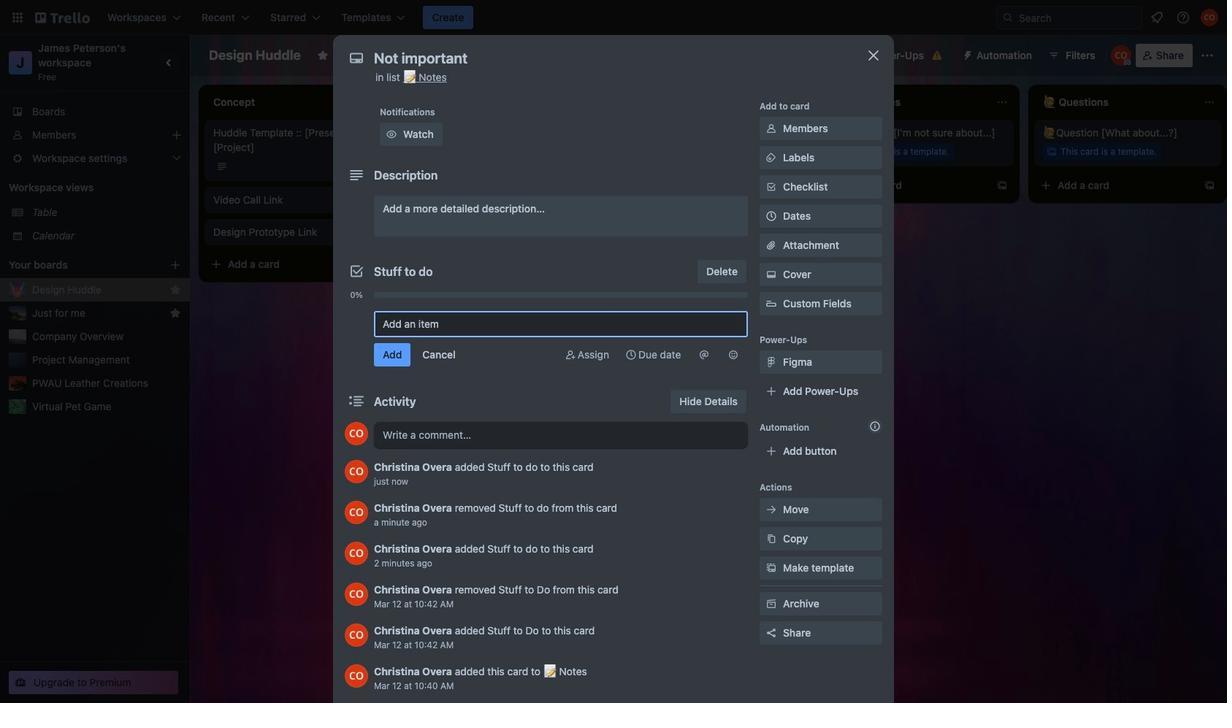 Task type: vqa. For each thing, say whether or not it's contained in the screenshot.
topmost Christina Overa (christinaovera) icon
yes



Task type: describe. For each thing, give the bounding box(es) containing it.
Board name text field
[[202, 44, 308, 67]]

2 christina overa (christinaovera) image from the top
[[345, 624, 368, 647]]

0 notifications image
[[1149, 9, 1166, 26]]

open information menu image
[[1176, 10, 1191, 25]]

Add an item text field
[[374, 311, 748, 338]]

create from template… image
[[997, 180, 1008, 191]]



Task type: locate. For each thing, give the bounding box(es) containing it.
1 christina overa (christinaovera) image from the top
[[345, 460, 368, 484]]

show menu image
[[1200, 48, 1215, 63]]

close dialog image
[[865, 47, 883, 64]]

starred icon image
[[170, 284, 181, 296], [170, 308, 181, 319]]

Search field
[[1014, 7, 1142, 28]]

sm image
[[956, 44, 977, 64], [384, 127, 399, 142], [764, 151, 779, 165], [697, 348, 712, 362], [764, 532, 779, 547], [764, 561, 779, 576], [764, 597, 779, 612]]

1 starred icon image from the top
[[170, 284, 181, 296]]

your boards with 6 items element
[[9, 256, 148, 274]]

group
[[345, 302, 748, 308]]

0 vertical spatial starred icon image
[[170, 284, 181, 296]]

search image
[[1002, 12, 1014, 23]]

christina overa (christinaovera) image
[[1201, 9, 1219, 26], [1111, 45, 1132, 66], [345, 422, 368, 446], [345, 501, 368, 525], [345, 542, 368, 566], [345, 583, 368, 606], [345, 665, 368, 688]]

christina overa (christinaovera) image
[[345, 460, 368, 484], [345, 624, 368, 647]]

1 vertical spatial christina overa (christinaovera) image
[[345, 624, 368, 647]]

add board image
[[170, 259, 181, 271]]

star or unstar board image
[[317, 50, 329, 61]]

primary element
[[0, 0, 1227, 35]]

2 starred icon image from the top
[[170, 308, 181, 319]]

None submit
[[374, 343, 411, 367]]

sm image
[[764, 121, 779, 136], [764, 267, 779, 282], [563, 348, 578, 362], [624, 348, 639, 362], [726, 348, 741, 362], [764, 355, 779, 370], [764, 503, 779, 517]]

1 vertical spatial starred icon image
[[170, 308, 181, 319]]

create from template… image
[[789, 180, 801, 191], [1204, 180, 1216, 191], [374, 259, 386, 270], [582, 314, 593, 326]]

None text field
[[367, 45, 849, 72]]

Write a comment text field
[[374, 422, 748, 449]]

0 vertical spatial christina overa (christinaovera) image
[[345, 460, 368, 484]]



